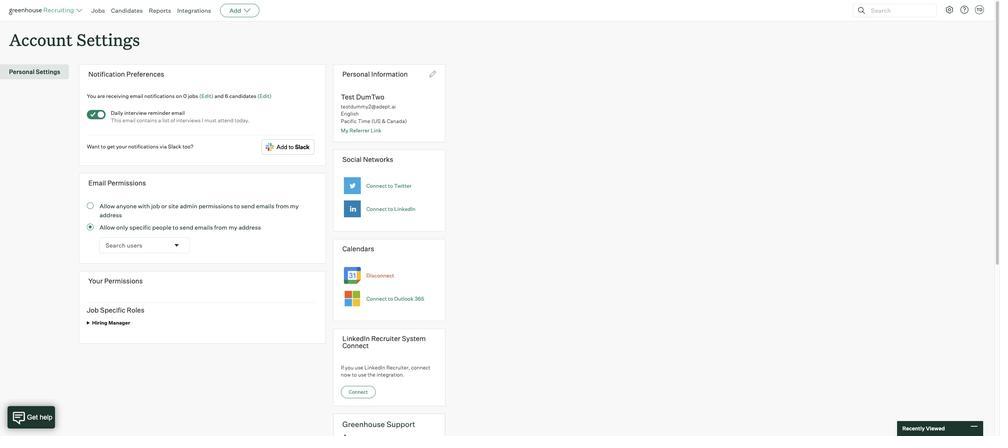 Task type: describe. For each thing, give the bounding box(es) containing it.
configure image
[[946, 5, 955, 14]]

interview
[[124, 110, 147, 116]]

personal for personal settings
[[9, 68, 35, 76]]

2 (edit) from the left
[[258, 93, 272, 99]]

with
[[138, 202, 150, 210]]

allow for allow only specific people to send emails from my address
[[100, 224, 115, 231]]

edit image
[[430, 71, 436, 78]]

support
[[387, 420, 416, 430]]

receiving
[[106, 93, 129, 99]]

of
[[171, 117, 175, 124]]

1 (edit) link from the left
[[199, 93, 214, 99]]

settings for account settings
[[77, 28, 140, 51]]

admin
[[180, 202, 198, 210]]

if
[[341, 365, 344, 371]]

daily interview reminder email this email contains a list of interviews i must attend today.
[[111, 110, 250, 124]]

you
[[345, 365, 354, 371]]

(us
[[372, 118, 381, 124]]

or
[[161, 202, 167, 210]]

email permissions
[[88, 179, 146, 187]]

email
[[88, 179, 106, 187]]

connect to linkedin
[[367, 206, 416, 213]]

attend
[[218, 117, 234, 124]]

get
[[107, 144, 115, 150]]

test
[[341, 93, 355, 101]]

greenhouse recruiting image
[[9, 6, 76, 15]]

are
[[97, 93, 105, 99]]

people
[[152, 224, 172, 231]]

account
[[9, 28, 73, 51]]

hiring
[[92, 320, 108, 326]]

and
[[215, 93, 224, 99]]

anyone
[[116, 202, 137, 210]]

jobs
[[188, 93, 198, 99]]

&
[[382, 118, 386, 124]]

0
[[183, 93, 187, 99]]

manager
[[109, 320, 130, 326]]

2 (edit) link from the left
[[258, 93, 272, 99]]

td
[[977, 7, 983, 12]]

disconnect
[[367, 273, 394, 279]]

to left twitter
[[388, 183, 393, 189]]

contains
[[137, 117, 157, 124]]

reports
[[149, 7, 171, 14]]

outlook
[[394, 296, 414, 302]]

personal for personal information
[[343, 70, 370, 78]]

add
[[230, 7, 241, 14]]

permissions for your permissions
[[104, 277, 143, 285]]

1 (edit) from the left
[[199, 93, 214, 99]]

toggle flyout image
[[173, 242, 181, 249]]

0 horizontal spatial emails
[[195, 224, 213, 231]]

notifications for email
[[144, 93, 175, 99]]

reports link
[[149, 7, 171, 14]]

btn-add-to-slack link
[[262, 140, 315, 156]]

candidates link
[[111, 7, 143, 14]]

td button
[[974, 4, 986, 16]]

slack
[[168, 144, 182, 150]]

you
[[87, 93, 96, 99]]

connect to twitter
[[367, 183, 412, 189]]

today.
[[235, 117, 250, 124]]

english
[[341, 111, 359, 117]]

connect to outlook 365
[[367, 296, 425, 302]]

1 vertical spatial address
[[239, 224, 261, 231]]

this
[[111, 117, 121, 124]]

email for receiving
[[130, 93, 143, 99]]

on
[[176, 93, 182, 99]]

information
[[372, 70, 408, 78]]

canada)
[[387, 118, 407, 124]]

td button
[[976, 5, 985, 14]]

Search users text field
[[100, 238, 170, 253]]

to left get
[[101, 144, 106, 150]]

job specific roles
[[87, 306, 144, 315]]

365
[[415, 296, 425, 302]]

system
[[402, 335, 426, 343]]

specific
[[130, 224, 151, 231]]

connect down now
[[349, 389, 368, 395]]

job
[[87, 306, 99, 315]]

access
[[343, 433, 368, 437]]

connect link
[[341, 386, 376, 399]]

email for reminder
[[172, 110, 185, 116]]

personal settings link
[[9, 67, 66, 76]]

want
[[87, 144, 100, 150]]

permissions
[[199, 202, 233, 210]]

twitter
[[394, 183, 412, 189]]

your
[[88, 277, 103, 285]]

0 horizontal spatial send
[[180, 224, 194, 231]]

permissions for email permissions
[[107, 179, 146, 187]]

linkedin recruiter system connect
[[343, 335, 426, 350]]

0 vertical spatial use
[[355, 365, 364, 371]]

from inside allow anyone with job or site admin permissions to send emails from my address
[[276, 202, 289, 210]]

hiring manager
[[92, 320, 130, 326]]

connect to outlook 365 link
[[367, 296, 425, 302]]

must
[[205, 117, 217, 124]]

allow for allow anyone with job or site admin permissions to send emails from my address
[[100, 202, 115, 210]]

notifications for your
[[128, 144, 159, 150]]

to left outlook
[[388, 296, 393, 302]]

my inside allow anyone with job or site admin permissions to send emails from my address
[[290, 202, 299, 210]]

emails inside allow anyone with job or site admin permissions to send emails from my address
[[256, 202, 275, 210]]

notification preferences
[[88, 70, 164, 78]]

interviews
[[176, 117, 201, 124]]



Task type: vqa. For each thing, say whether or not it's contained in the screenshot.
Referrer
yes



Task type: locate. For each thing, give the bounding box(es) containing it.
0 vertical spatial address
[[100, 211, 122, 219]]

integrations
[[177, 7, 211, 14]]

1 vertical spatial my
[[229, 224, 237, 231]]

send
[[241, 202, 255, 210], [180, 224, 194, 231]]

personal inside personal settings link
[[9, 68, 35, 76]]

0 vertical spatial from
[[276, 202, 289, 210]]

settings down account
[[36, 68, 60, 76]]

connect left twitter
[[367, 183, 387, 189]]

1 vertical spatial permissions
[[104, 277, 143, 285]]

(edit) right candidates
[[258, 93, 272, 99]]

None field
[[100, 238, 189, 253]]

1 horizontal spatial settings
[[77, 28, 140, 51]]

the
[[368, 372, 376, 379]]

dumtwo
[[356, 93, 385, 101]]

connect for twitter
[[367, 183, 387, 189]]

0 horizontal spatial settings
[[36, 68, 60, 76]]

via
[[160, 144, 167, 150]]

0 vertical spatial my
[[290, 202, 299, 210]]

settings for personal settings
[[36, 68, 60, 76]]

allow left only
[[100, 224, 115, 231]]

to down connect to twitter
[[388, 206, 393, 213]]

(edit) link right candidates
[[258, 93, 272, 99]]

0 horizontal spatial from
[[214, 224, 227, 231]]

0 vertical spatial emails
[[256, 202, 275, 210]]

candidates
[[229, 93, 257, 99]]

connect to linkedin link
[[367, 206, 416, 213]]

1 vertical spatial from
[[214, 224, 227, 231]]

(edit) link
[[199, 93, 214, 99], [258, 93, 272, 99]]

networks
[[363, 155, 394, 164]]

pacific
[[341, 118, 357, 124]]

jobs
[[91, 7, 105, 14]]

job
[[151, 202, 160, 210]]

0 horizontal spatial address
[[100, 211, 122, 219]]

linkedin inside linkedin recruiter system connect
[[343, 335, 370, 343]]

allow left anyone
[[100, 202, 115, 210]]

disconnect link
[[367, 273, 394, 279]]

1 vertical spatial use
[[358, 372, 367, 379]]

to right people
[[173, 224, 179, 231]]

0 horizontal spatial (edit)
[[199, 93, 214, 99]]

0 vertical spatial allow
[[100, 202, 115, 210]]

2 vertical spatial email
[[123, 117, 136, 124]]

greenhouse support access
[[343, 420, 416, 437]]

settings down jobs
[[77, 28, 140, 51]]

recruiter
[[372, 335, 401, 343]]

1 vertical spatial allow
[[100, 224, 115, 231]]

0 vertical spatial email
[[130, 93, 143, 99]]

1 horizontal spatial address
[[239, 224, 261, 231]]

1 horizontal spatial personal
[[343, 70, 370, 78]]

0 horizontal spatial personal
[[9, 68, 35, 76]]

now
[[341, 372, 351, 379]]

personal settings
[[9, 68, 60, 76]]

notifications
[[144, 93, 175, 99], [128, 144, 159, 150]]

personal information
[[343, 70, 408, 78]]

linkedin inside if you use linkedin recruiter, connect now to use the integration.
[[365, 365, 386, 371]]

emails
[[256, 202, 275, 210], [195, 224, 213, 231]]

use left the
[[358, 372, 367, 379]]

1 horizontal spatial send
[[241, 202, 255, 210]]

1 horizontal spatial emails
[[256, 202, 275, 210]]

connect down disconnect
[[367, 296, 387, 302]]

testdummy2@adept.ai
[[341, 103, 396, 110]]

use
[[355, 365, 364, 371], [358, 372, 367, 379]]

email up interview
[[130, 93, 143, 99]]

only
[[116, 224, 128, 231]]

1 horizontal spatial (edit)
[[258, 93, 272, 99]]

1 vertical spatial settings
[[36, 68, 60, 76]]

email
[[130, 93, 143, 99], [172, 110, 185, 116], [123, 117, 136, 124]]

send up toggle flyout icon
[[180, 224, 194, 231]]

btn add to slack image
[[262, 140, 315, 155]]

allow inside allow anyone with job or site admin permissions to send emails from my address
[[100, 202, 115, 210]]

connect for linkedin
[[367, 206, 387, 213]]

my
[[341, 127, 349, 134]]

1 horizontal spatial from
[[276, 202, 289, 210]]

greenhouse
[[343, 420, 385, 430]]

roles
[[127, 306, 144, 315]]

0 horizontal spatial (edit) link
[[199, 93, 214, 99]]

candidates
[[111, 7, 143, 14]]

preferences
[[127, 70, 164, 78]]

recruiter,
[[387, 365, 410, 371]]

you are receiving email notifications on 0 jobs (edit) and 6 candidates (edit)
[[87, 93, 272, 99]]

(edit) left and
[[199, 93, 214, 99]]

to
[[101, 144, 106, 150], [388, 183, 393, 189], [234, 202, 240, 210], [388, 206, 393, 213], [173, 224, 179, 231], [388, 296, 393, 302], [352, 372, 357, 379]]

link
[[371, 127, 382, 134]]

linkedin down twitter
[[394, 206, 416, 213]]

1 vertical spatial emails
[[195, 224, 213, 231]]

to inside allow anyone with job or site admin permissions to send emails from my address
[[234, 202, 240, 210]]

permissions
[[107, 179, 146, 187], [104, 277, 143, 285]]

2 allow from the top
[[100, 224, 115, 231]]

permissions right your
[[104, 277, 143, 285]]

1 vertical spatial send
[[180, 224, 194, 231]]

to right now
[[352, 372, 357, 379]]

0 horizontal spatial my
[[229, 224, 237, 231]]

specific
[[100, 306, 125, 315]]

permissions up anyone
[[107, 179, 146, 187]]

allow
[[100, 202, 115, 210], [100, 224, 115, 231]]

site
[[168, 202, 179, 210]]

connect for outlook
[[367, 296, 387, 302]]

send right the permissions
[[241, 202, 255, 210]]

connect up you
[[343, 342, 369, 350]]

edit link
[[430, 71, 436, 79]]

connect down connect to twitter
[[367, 206, 387, 213]]

(edit) link left and
[[199, 93, 214, 99]]

to inside if you use linkedin recruiter, connect now to use the integration.
[[352, 372, 357, 379]]

reminder
[[148, 110, 170, 116]]

social
[[343, 155, 362, 164]]

social networks
[[343, 155, 394, 164]]

connect
[[411, 365, 431, 371]]

integration.
[[377, 372, 405, 379]]

linkedin up the
[[365, 365, 386, 371]]

daily
[[111, 110, 123, 116]]

email down interview
[[123, 117, 136, 124]]

0 vertical spatial send
[[241, 202, 255, 210]]

connect inside linkedin recruiter system connect
[[343, 342, 369, 350]]

your permissions
[[88, 277, 143, 285]]

referrer
[[350, 127, 370, 134]]

account settings
[[9, 28, 140, 51]]

personal
[[9, 68, 35, 76], [343, 70, 370, 78]]

allow only specific people to send emails from my address
[[100, 224, 261, 231]]

checkmark image
[[90, 112, 96, 117]]

viewed
[[927, 426, 946, 432]]

send inside allow anyone with job or site admin permissions to send emails from my address
[[241, 202, 255, 210]]

connect
[[367, 183, 387, 189], [367, 206, 387, 213], [367, 296, 387, 302], [343, 342, 369, 350], [349, 389, 368, 395]]

a
[[158, 117, 161, 124]]

my referrer link link
[[341, 127, 382, 134]]

Search text field
[[870, 5, 930, 16]]

i
[[202, 117, 203, 124]]

1 vertical spatial linkedin
[[343, 335, 370, 343]]

test dumtwo testdummy2@adept.ai english pacific time (us & canada) my referrer link
[[341, 93, 407, 134]]

0 vertical spatial permissions
[[107, 179, 146, 187]]

address inside allow anyone with job or site admin permissions to send emails from my address
[[100, 211, 122, 219]]

notifications up reminder
[[144, 93, 175, 99]]

1 vertical spatial email
[[172, 110, 185, 116]]

0 vertical spatial notifications
[[144, 93, 175, 99]]

connect to twitter link
[[367, 183, 412, 189]]

1 allow from the top
[[100, 202, 115, 210]]

0 vertical spatial settings
[[77, 28, 140, 51]]

allow anyone with job or site admin permissions to send emails from my address
[[100, 202, 299, 219]]

want to get your notifications via slack too?
[[87, 144, 194, 150]]

if you use linkedin recruiter, connect now to use the integration.
[[341, 365, 431, 379]]

your
[[116, 144, 127, 150]]

settings
[[77, 28, 140, 51], [36, 68, 60, 76]]

1 horizontal spatial my
[[290, 202, 299, 210]]

time
[[358, 118, 371, 124]]

1 vertical spatial notifications
[[128, 144, 159, 150]]

jobs link
[[91, 7, 105, 14]]

6
[[225, 93, 228, 99]]

1 horizontal spatial (edit) link
[[258, 93, 272, 99]]

0 vertical spatial linkedin
[[394, 206, 416, 213]]

integrations link
[[177, 7, 211, 14]]

email up the of
[[172, 110, 185, 116]]

linkedin left recruiter
[[343, 335, 370, 343]]

2 vertical spatial linkedin
[[365, 365, 386, 371]]

to right the permissions
[[234, 202, 240, 210]]

linkedin
[[394, 206, 416, 213], [343, 335, 370, 343], [365, 365, 386, 371]]

use right you
[[355, 365, 364, 371]]

notifications left via
[[128, 144, 159, 150]]



